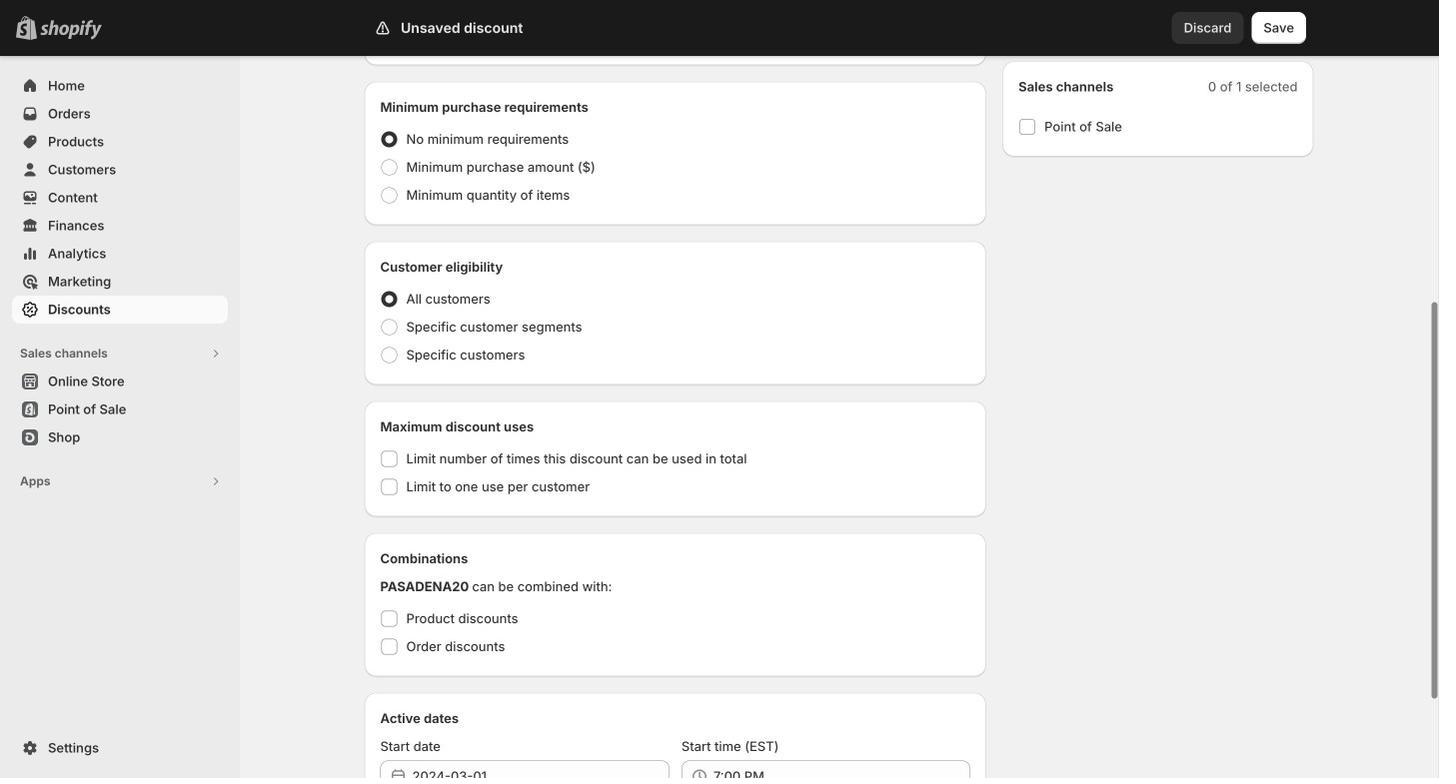Task type: describe. For each thing, give the bounding box(es) containing it.
shopify image
[[40, 20, 102, 40]]

YYYY-MM-DD text field
[[412, 761, 670, 779]]



Task type: vqa. For each thing, say whether or not it's contained in the screenshot.
Enter time text field
yes



Task type: locate. For each thing, give the bounding box(es) containing it.
Enter time text field
[[714, 761, 971, 779]]



